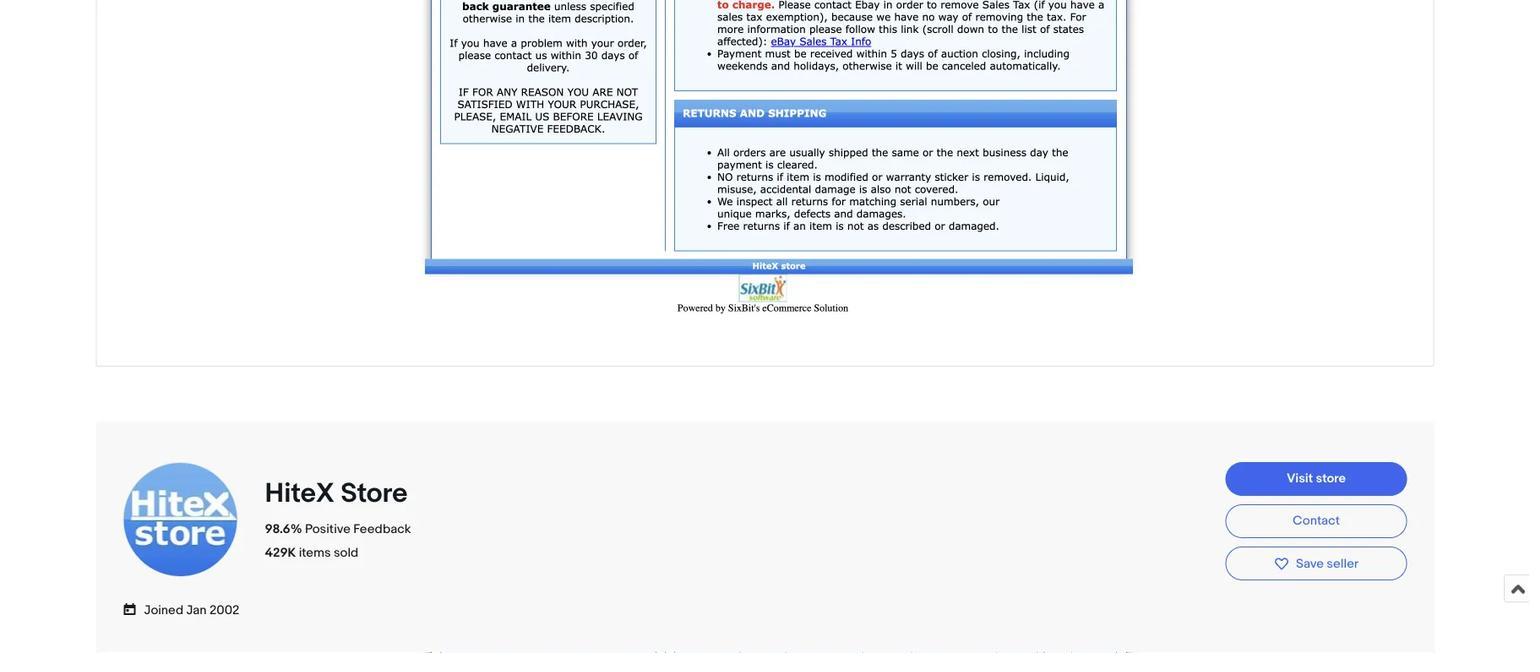 Task type: vqa. For each thing, say whether or not it's contained in the screenshot.
Puffer
no



Task type: describe. For each thing, give the bounding box(es) containing it.
items
[[299, 545, 331, 560]]

429k items sold
[[265, 545, 358, 560]]

visit
[[1287, 471, 1313, 486]]

visit store link
[[1226, 462, 1407, 496]]

jan
[[186, 603, 207, 618]]

hitex store link
[[265, 477, 414, 510]]

hitex
[[265, 477, 335, 510]]

positive
[[305, 521, 351, 537]]

save
[[1296, 556, 1324, 571]]

hitex store
[[265, 477, 408, 510]]

429k
[[265, 545, 296, 560]]

save seller
[[1296, 556, 1359, 571]]

hitex store image
[[121, 460, 240, 579]]

save seller button
[[1226, 547, 1407, 581]]



Task type: locate. For each thing, give the bounding box(es) containing it.
2002
[[209, 603, 240, 618]]

seller
[[1327, 556, 1359, 571]]

feedback
[[353, 521, 411, 537]]

store
[[1316, 471, 1346, 486]]

store
[[341, 477, 408, 510]]

contact
[[1293, 513, 1340, 528]]

98.6% positive feedback
[[265, 521, 411, 537]]

text__icon wrapper image
[[123, 600, 144, 617]]

sold
[[334, 545, 358, 560]]

98.6%
[[265, 521, 302, 537]]

joined
[[144, 603, 184, 618]]

joined jan 2002
[[144, 603, 240, 618]]

contact link
[[1226, 504, 1407, 538]]

visit store
[[1287, 471, 1346, 486]]



